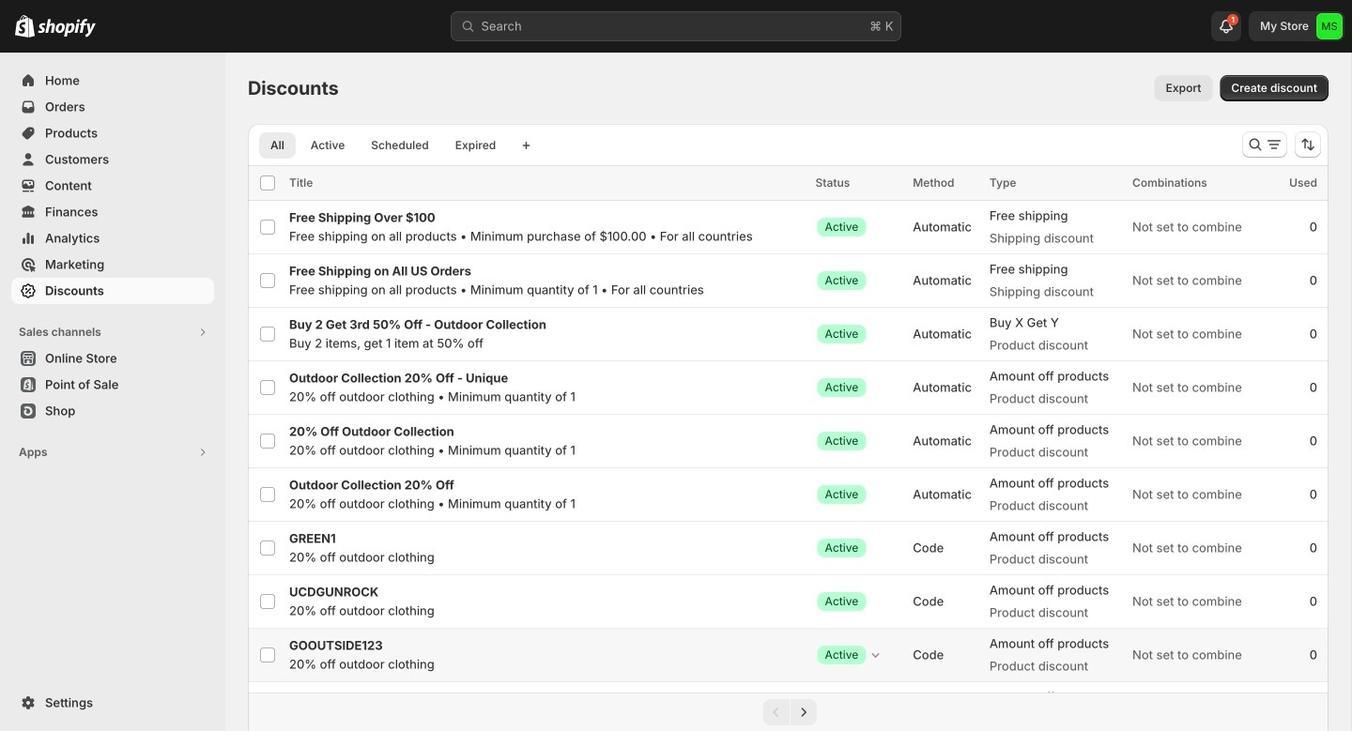Task type: vqa. For each thing, say whether or not it's contained in the screenshot.
Search collections 'text box'
no



Task type: locate. For each thing, give the bounding box(es) containing it.
my store image
[[1317, 13, 1343, 39]]

pagination element
[[248, 693, 1329, 732]]

tab list
[[256, 132, 511, 159]]

shopify image
[[15, 15, 35, 37]]



Task type: describe. For each thing, give the bounding box(es) containing it.
shopify image
[[38, 19, 96, 37]]



